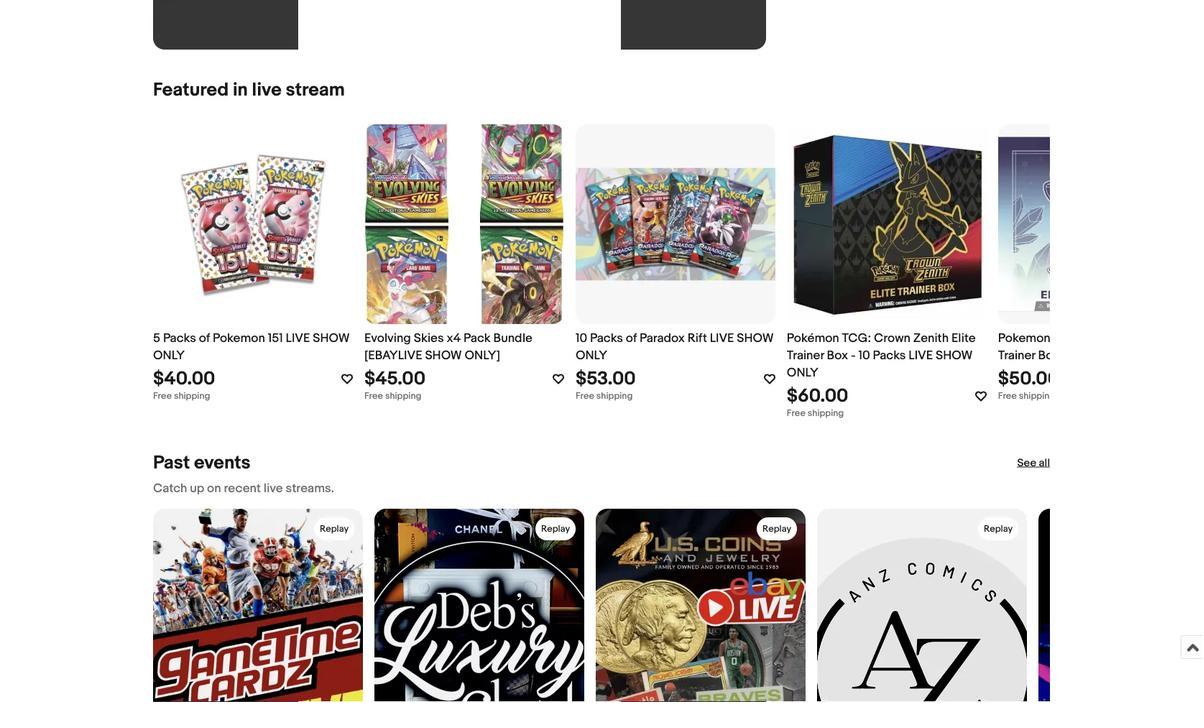 Task type: describe. For each thing, give the bounding box(es) containing it.
5 packs of pokemon 151  live show only link
[[153, 330, 353, 364]]

only inside pokémon tcg: crown zenith elite trainer box - 10 packs live show only
[[787, 366, 819, 381]]

shipping for $45.00
[[385, 390, 422, 401]]

pack
[[464, 331, 491, 346]]

see all
[[1018, 456, 1050, 469]]

10 inside pokémon tcg: crown zenith elite trainer box - 10 packs live show only
[[859, 348, 870, 363]]

on
[[207, 481, 221, 496]]

tcg
[[1054, 331, 1079, 346]]

rift
[[688, 331, 707, 346]]

pokémon tcg: crown zenith elite trainer box - 10 packs live show only
[[787, 331, 976, 381]]

evolving skies x4 pack bundle [ebaylive show only]
[[364, 331, 533, 363]]

2 replay from the left
[[541, 523, 570, 534]]

bundle
[[494, 331, 533, 346]]

free for $60.00
[[787, 408, 806, 419]]

trainer for live
[[787, 348, 824, 363]]

5 packs of pokemon 151  live show only
[[153, 331, 350, 363]]

free shipping for $60.00
[[787, 408, 844, 419]]

pokemon tcg silver tempest elite trainer box live show only $50.00 free shipping
[[998, 331, 1191, 401]]

5 packs of pokemon 151  live show only image
[[153, 124, 353, 324]]

pokémon
[[787, 331, 840, 346]]

$50.00
[[998, 368, 1060, 390]]

pokémon tcg: crown zenith elite trainer box - 10 packs live show only image
[[787, 124, 987, 324]]

tempest
[[1115, 331, 1164, 346]]

show inside pokemon tcg silver tempest elite trainer box live show only $50.00 free shipping
[[1090, 348, 1126, 363]]

show for $45.00
[[425, 348, 462, 363]]

shipping for $60.00
[[808, 408, 844, 419]]

featured in live stream
[[153, 79, 345, 101]]

featured
[[153, 79, 229, 101]]

show for $40.00
[[313, 331, 350, 346]]

of for $53.00
[[626, 331, 637, 346]]

pokemon inside pokemon tcg silver tempest elite trainer box live show only $50.00 free shipping
[[998, 331, 1051, 346]]

trainer for $50.00
[[998, 348, 1036, 363]]

packs inside pokémon tcg: crown zenith elite trainer box - 10 packs live show only
[[873, 348, 906, 363]]

$45.00
[[364, 368, 426, 390]]

free shipping for $45.00
[[364, 390, 422, 401]]

in
[[233, 79, 248, 101]]

1 vertical spatial live
[[264, 481, 283, 496]]

live inside pokémon tcg: crown zenith elite trainer box - 10 packs live show only
[[909, 348, 933, 363]]

shipping for $53.00
[[597, 390, 633, 401]]

$60.00
[[787, 385, 849, 407]]

free shipping for $53.00
[[576, 390, 633, 401]]

shipping for $40.00
[[174, 390, 210, 401]]

only inside pokemon tcg silver tempest elite trainer box live show only $50.00 free shipping
[[1129, 348, 1161, 363]]

show inside pokémon tcg: crown zenith elite trainer box - 10 packs live show only
[[936, 348, 973, 363]]

pokemon inside 5 packs of pokemon 151  live show only
[[213, 331, 265, 346]]

recent
[[224, 481, 261, 496]]

1 replay from the left
[[320, 523, 349, 534]]

stream
[[286, 79, 345, 101]]

up
[[190, 481, 204, 496]]



Task type: locate. For each thing, give the bounding box(es) containing it.
live inside 5 packs of pokemon 151  live show only
[[286, 331, 310, 346]]

catch up on recent live streams.
[[153, 481, 334, 496]]

free
[[153, 390, 172, 401], [364, 390, 383, 401], [576, 390, 595, 401], [998, 390, 1017, 401], [787, 408, 806, 419]]

show
[[313, 331, 350, 346], [737, 331, 774, 346], [425, 348, 462, 363], [936, 348, 973, 363], [1090, 348, 1126, 363]]

box down tcg
[[1038, 348, 1060, 363]]

evolving
[[364, 331, 411, 346]]

see
[[1018, 456, 1037, 469]]

evolving skies x4 pack bundle [ebaylive show only] image
[[364, 70, 564, 379]]

crown
[[874, 331, 911, 346]]

2 trainer from the left
[[998, 348, 1036, 363]]

elite for $50.00
[[1167, 331, 1191, 346]]

silver
[[1082, 331, 1113, 346]]

show right 151
[[313, 331, 350, 346]]

elite right "zenith" on the top right of page
[[952, 331, 976, 346]]

elite
[[952, 331, 976, 346], [1167, 331, 1191, 346]]

free for $53.00
[[576, 390, 595, 401]]

box
[[827, 348, 848, 363], [1038, 348, 1060, 363]]

only
[[153, 348, 185, 363], [576, 348, 607, 363], [1129, 348, 1161, 363], [787, 366, 819, 381]]

packs up $53.00
[[590, 331, 623, 346]]

events
[[194, 452, 251, 474]]

trainer inside pokemon tcg silver tempest elite trainer box live show only $50.00 free shipping
[[998, 348, 1036, 363]]

live down "zenith" on the top right of page
[[909, 348, 933, 363]]

only inside 5 packs of pokemon 151  live show only
[[153, 348, 185, 363]]

of inside 10 packs of paradox rift live show only
[[626, 331, 637, 346]]

0 horizontal spatial elite
[[952, 331, 976, 346]]

1 box from the left
[[827, 348, 848, 363]]

elite inside pokémon tcg: crown zenith elite trainer box - 10 packs live show only
[[952, 331, 976, 346]]

1 elite from the left
[[952, 331, 976, 346]]

live right 151
[[286, 331, 310, 346]]

past events
[[153, 452, 251, 474]]

elite right tempest
[[1167, 331, 1191, 346]]

free down "$50.00"
[[998, 390, 1017, 401]]

$53.00
[[576, 368, 636, 390]]

packs
[[163, 331, 196, 346], [590, 331, 623, 346], [873, 348, 906, 363]]

0 horizontal spatial 10
[[576, 331, 587, 346]]

10 up $53.00
[[576, 331, 587, 346]]

packs inside 10 packs of paradox rift live show only
[[590, 331, 623, 346]]

pokemon tcg silver tempest elite trainer box live show only link
[[998, 330, 1198, 364]]

show left pokémon
[[737, 331, 774, 346]]

of inside 5 packs of pokemon 151  live show only
[[199, 331, 210, 346]]

3 replay from the left
[[763, 523, 792, 534]]

only]
[[465, 348, 500, 363]]

show inside 10 packs of paradox rift live show only
[[737, 331, 774, 346]]

2 box from the left
[[1038, 348, 1060, 363]]

live
[[252, 79, 282, 101], [264, 481, 283, 496]]

1 horizontal spatial pokemon
[[998, 331, 1051, 346]]

of up $40.00 on the bottom of the page
[[199, 331, 210, 346]]

10 right -
[[859, 348, 870, 363]]

only up $53.00
[[576, 348, 607, 363]]

evolving skies x4 pack bundle [ebaylive show only] link
[[364, 330, 564, 364]]

2 elite from the left
[[1167, 331, 1191, 346]]

free down $53.00
[[576, 390, 595, 401]]

free shipping
[[153, 390, 210, 401], [364, 390, 422, 401], [576, 390, 633, 401], [787, 408, 844, 419]]

of left paradox on the top of the page
[[626, 331, 637, 346]]

1 horizontal spatial elite
[[1167, 331, 1191, 346]]

1 horizontal spatial box
[[1038, 348, 1060, 363]]

free shipping down $45.00
[[364, 390, 422, 401]]

shipping inside pokemon tcg silver tempest elite trainer box live show only $50.00 free shipping
[[1019, 390, 1056, 401]]

shipping down $45.00
[[385, 390, 422, 401]]

only down 5
[[153, 348, 185, 363]]

only down tempest
[[1129, 348, 1161, 363]]

pokemon up "$50.00"
[[998, 331, 1051, 346]]

packs for $53.00
[[590, 331, 623, 346]]

shipping down "$50.00"
[[1019, 390, 1056, 401]]

live right in
[[252, 79, 282, 101]]

10 packs of paradox rift live show only image
[[576, 168, 776, 281]]

pokemon tcg silver tempest elite trainer box live show only image
[[998, 137, 1198, 312]]

only inside 10 packs of paradox rift live show only
[[576, 348, 607, 363]]

4 replay from the left
[[984, 523, 1013, 534]]

1 horizontal spatial 10
[[859, 348, 870, 363]]

show down x4
[[425, 348, 462, 363]]

$40.00
[[153, 368, 215, 390]]

packs right 5
[[163, 331, 196, 346]]

packs inside 5 packs of pokemon 151  live show only
[[163, 331, 196, 346]]

free down $40.00 on the bottom of the page
[[153, 390, 172, 401]]

1 horizontal spatial packs
[[590, 331, 623, 346]]

151
[[268, 331, 283, 346]]

0 vertical spatial live
[[252, 79, 282, 101]]

box for $50.00
[[1038, 348, 1060, 363]]

show for $53.00
[[737, 331, 774, 346]]

elite for live
[[952, 331, 976, 346]]

0 horizontal spatial box
[[827, 348, 848, 363]]

live right recent
[[264, 481, 283, 496]]

show inside 5 packs of pokemon 151  live show only
[[313, 331, 350, 346]]

[ebaylive
[[364, 348, 422, 363]]

box inside pokemon tcg silver tempest elite trainer box live show only $50.00 free shipping
[[1038, 348, 1060, 363]]

pokemon left 151
[[213, 331, 265, 346]]

box inside pokémon tcg: crown zenith elite trainer box - 10 packs live show only
[[827, 348, 848, 363]]

shipping down $40.00 on the bottom of the page
[[174, 390, 210, 401]]

zenith
[[914, 331, 949, 346]]

free for $45.00
[[364, 390, 383, 401]]

live right rift at the top right of page
[[710, 331, 734, 346]]

tcg:
[[842, 331, 871, 346]]

skies
[[414, 331, 444, 346]]

free shipping for $40.00
[[153, 390, 210, 401]]

1 trainer from the left
[[787, 348, 824, 363]]

all
[[1039, 456, 1050, 469]]

see all link
[[1018, 456, 1050, 470]]

trainer
[[787, 348, 824, 363], [998, 348, 1036, 363]]

pokemon
[[213, 331, 265, 346], [998, 331, 1051, 346]]

only up the $60.00
[[787, 366, 819, 381]]

free shipping down $40.00 on the bottom of the page
[[153, 390, 210, 401]]

10 inside 10 packs of paradox rift live show only
[[576, 331, 587, 346]]

free shipping down the $60.00
[[787, 408, 844, 419]]

shipping down the $60.00
[[808, 408, 844, 419]]

0 horizontal spatial of
[[199, 331, 210, 346]]

trainer up "$50.00"
[[998, 348, 1036, 363]]

0 horizontal spatial trainer
[[787, 348, 824, 363]]

streams.
[[286, 481, 334, 496]]

free shipping down $53.00
[[576, 390, 633, 401]]

show down "zenith" on the top right of page
[[936, 348, 973, 363]]

trainer inside pokémon tcg: crown zenith elite trainer box - 10 packs live show only
[[787, 348, 824, 363]]

trainer down pokémon
[[787, 348, 824, 363]]

-
[[851, 348, 856, 363]]

paradox
[[640, 331, 685, 346]]

1 horizontal spatial of
[[626, 331, 637, 346]]

0 horizontal spatial packs
[[163, 331, 196, 346]]

elite inside pokemon tcg silver tempest elite trainer box live show only $50.00 free shipping
[[1167, 331, 1191, 346]]

past
[[153, 452, 190, 474]]

live
[[286, 331, 310, 346], [710, 331, 734, 346], [909, 348, 933, 363], [1062, 348, 1087, 363]]

shipping down $53.00
[[597, 390, 633, 401]]

free for $40.00
[[153, 390, 172, 401]]

x4
[[447, 331, 461, 346]]

replay
[[320, 523, 349, 534], [541, 523, 570, 534], [763, 523, 792, 534], [984, 523, 1013, 534]]

1 pokemon from the left
[[213, 331, 265, 346]]

show down silver
[[1090, 348, 1126, 363]]

free inside pokemon tcg silver tempest elite trainer box live show only $50.00 free shipping
[[998, 390, 1017, 401]]

10 packs of paradox rift live show only
[[576, 331, 774, 363]]

show inside evolving skies x4 pack bundle [ebaylive show only]
[[425, 348, 462, 363]]

of
[[199, 331, 210, 346], [626, 331, 637, 346]]

free down the $60.00
[[787, 408, 806, 419]]

1 of from the left
[[199, 331, 210, 346]]

1 vertical spatial 10
[[859, 348, 870, 363]]

box left -
[[827, 348, 848, 363]]

2 pokemon from the left
[[998, 331, 1051, 346]]

10 packs of paradox rift live show only link
[[576, 330, 776, 364]]

live inside pokemon tcg silver tempest elite trainer box live show only $50.00 free shipping
[[1062, 348, 1087, 363]]

pokémon tcg: crown zenith elite trainer box - 10 packs live show only link
[[787, 330, 987, 382]]

packs for $40.00
[[163, 331, 196, 346]]

catch
[[153, 481, 187, 496]]

live inside 10 packs of paradox rift live show only
[[710, 331, 734, 346]]

of for $40.00
[[199, 331, 210, 346]]

packs down crown
[[873, 348, 906, 363]]

1 horizontal spatial trainer
[[998, 348, 1036, 363]]

2 of from the left
[[626, 331, 637, 346]]

shipping
[[174, 390, 210, 401], [385, 390, 422, 401], [597, 390, 633, 401], [1019, 390, 1056, 401], [808, 408, 844, 419]]

box for live
[[827, 348, 848, 363]]

0 vertical spatial 10
[[576, 331, 587, 346]]

10
[[576, 331, 587, 346], [859, 348, 870, 363]]

live down tcg
[[1062, 348, 1087, 363]]

0 horizontal spatial pokemon
[[213, 331, 265, 346]]

5
[[153, 331, 160, 346]]

2 horizontal spatial packs
[[873, 348, 906, 363]]

free down $45.00
[[364, 390, 383, 401]]



Task type: vqa. For each thing, say whether or not it's contained in the screenshot.
Show within the Pokémon Tcg: Crown Zenith Elite Trainer Box - 10 Packs Live Show Only
yes



